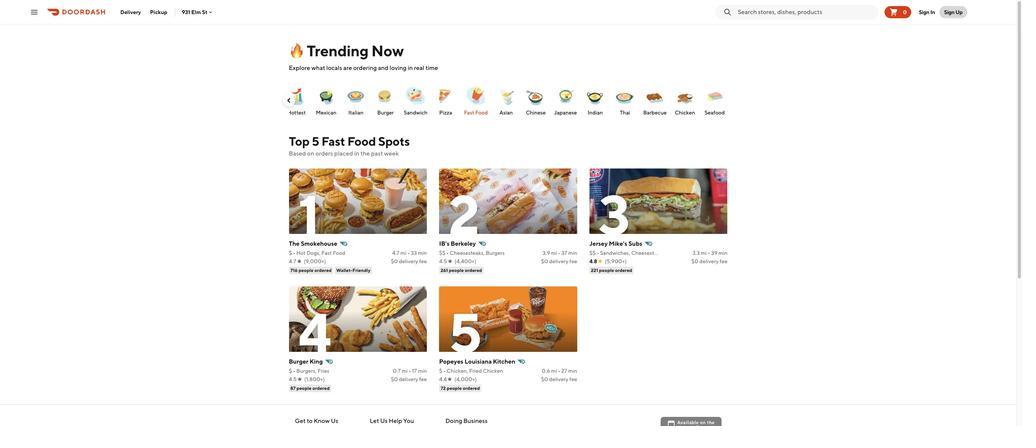 Task type: describe. For each thing, give the bounding box(es) containing it.
real
[[414, 64, 425, 72]]

0 vertical spatial fast
[[464, 110, 474, 116]]

(4,400+)
[[455, 259, 477, 265]]

delivery for popeyes louisiana kitchen
[[549, 377, 569, 383]]

3.9
[[543, 250, 550, 256]]

$​0 for popeyes louisiana kitchen
[[541, 377, 548, 383]]

min for the smokehouse
[[418, 250, 427, 256]]

burger for burger king
[[289, 359, 309, 366]]

931 elm st button
[[182, 9, 214, 15]]

kitchen
[[493, 359, 516, 366]]

$ for the smokehouse
[[289, 250, 292, 256]]

221 people ordered
[[591, 268, 633, 274]]

$​0 for ib's berkeley
[[541, 259, 548, 265]]

4.5 for burger king
[[289, 377, 297, 383]]

• left 27
[[558, 368, 561, 375]]

the
[[289, 240, 300, 248]]

trending
[[307, 42, 369, 60]]

mi for the smokehouse
[[401, 250, 407, 256]]

$​0 delivery fee for the smokehouse
[[391, 259, 427, 265]]

$$ for jersey mike's subs
[[590, 250, 596, 256]]

39
[[712, 250, 718, 256]]

are
[[343, 64, 352, 72]]

87
[[291, 386, 296, 392]]

ib's
[[439, 240, 450, 248]]

smokehouse
[[301, 240, 338, 248]]

72 people ordered
[[441, 386, 480, 392]]

fast inside top 5 fast food spots based on orders placed in the past week
[[322, 134, 345, 149]]

0 horizontal spatial chicken
[[483, 368, 503, 375]]

elm
[[191, 9, 201, 15]]

min for jersey mike's subs
[[719, 250, 728, 256]]

japanese
[[554, 110, 577, 116]]

let
[[370, 418, 379, 425]]

help
[[389, 418, 402, 425]]

$​0 delivery fee for burger king
[[391, 377, 427, 383]]

burgers
[[486, 250, 505, 256]]

1 horizontal spatial in
[[408, 64, 413, 72]]

thai
[[620, 110, 630, 116]]

on
[[307, 150, 314, 157]]

0 vertical spatial food
[[476, 110, 488, 116]]

fast food
[[464, 110, 488, 116]]

0 horizontal spatial food
[[333, 250, 346, 256]]

sign for sign up
[[945, 9, 955, 15]]

261
[[441, 268, 448, 274]]

delivery for jersey mike's subs
[[700, 259, 719, 265]]

hottest
[[287, 110, 306, 116]]

• left 37
[[558, 250, 561, 256]]

• left burgers,
[[293, 368, 295, 375]]

spots
[[378, 134, 410, 149]]

ordered for jersey mike's subs
[[615, 268, 633, 274]]

up
[[956, 9, 963, 15]]

🔥 trending now
[[289, 42, 404, 60]]

the smokehouse
[[289, 240, 338, 248]]

mi for popeyes louisiana kitchen
[[551, 368, 557, 375]]

locals
[[327, 64, 342, 72]]

ordering
[[353, 64, 377, 72]]

4.7 for 4.7 mi • 33 min
[[392, 250, 400, 256]]

king
[[310, 359, 323, 366]]

• left '33'
[[408, 250, 410, 256]]

explore
[[289, 64, 310, 72]]

berkeley
[[451, 240, 476, 248]]

cheesesteaks,
[[450, 250, 485, 256]]

$ for popeyes louisiana kitchen
[[439, 368, 443, 375]]

sign up
[[945, 9, 963, 15]]

delivery for the smokehouse
[[399, 259, 418, 265]]

orders
[[316, 150, 333, 157]]

ordered for burger king
[[313, 386, 330, 392]]

0.6
[[542, 368, 550, 375]]

mi for ib's berkeley
[[551, 250, 557, 256]]

indian
[[588, 110, 603, 116]]

• left 39
[[708, 250, 710, 256]]

0
[[904, 9, 907, 15]]

72
[[441, 386, 446, 392]]

• left 17
[[409, 368, 411, 375]]

fee for the smokehouse
[[419, 259, 427, 265]]

previous button of carousel image
[[285, 97, 293, 104]]

chinese
[[526, 110, 546, 116]]

doing business
[[446, 418, 488, 425]]

716
[[291, 268, 298, 274]]

time
[[426, 64, 438, 72]]

4.7 mi • 33 min
[[392, 250, 427, 256]]

ib's berkeley
[[439, 240, 476, 248]]

jersey mike's subs
[[590, 240, 643, 248]]

what
[[312, 64, 325, 72]]

(4,000+)
[[455, 377, 477, 383]]

$ for burger king
[[289, 368, 292, 375]]

2 vertical spatial fast
[[322, 250, 332, 256]]

3.9 mi • 37 min
[[543, 250, 578, 256]]

(5,900+)
[[605, 259, 627, 265]]

let us help you
[[370, 418, 414, 425]]

$​0 for burger king
[[391, 377, 398, 383]]

sandwich
[[404, 110, 428, 116]]

jersey
[[590, 240, 608, 248]]

fee for burger king
[[419, 377, 427, 383]]

🔥
[[289, 42, 304, 60]]

fee for ib's berkeley
[[570, 259, 578, 265]]

sandwiches,
[[600, 250, 631, 256]]

0 button
[[885, 6, 912, 18]]

2 us from the left
[[380, 418, 388, 425]]

$ • hot dogs, fast food
[[289, 250, 346, 256]]

people for popeyes louisiana kitchen
[[447, 386, 462, 392]]

min for popeyes louisiana kitchen
[[569, 368, 578, 375]]

cheesesteaks
[[632, 250, 665, 256]]

dogs,
[[307, 250, 321, 256]]

delivery button
[[116, 6, 146, 18]]

• up the '4.4'
[[444, 368, 446, 375]]



Task type: vqa. For each thing, say whether or not it's contained in the screenshot.


Task type: locate. For each thing, give the bounding box(es) containing it.
mexican
[[316, 110, 337, 116]]

$​0 delivery fee for jersey mike's subs
[[692, 259, 728, 265]]

top
[[289, 134, 310, 149]]

you
[[404, 418, 414, 425]]

ordered for ib's berkeley
[[465, 268, 482, 274]]

min right 37
[[569, 250, 578, 256]]

burger for burger
[[377, 110, 394, 116]]

3.3 mi • 39 min
[[693, 250, 728, 256]]

sign left up
[[945, 9, 955, 15]]

people right the 261
[[449, 268, 464, 274]]

asian
[[500, 110, 513, 116]]

mi right 0.7
[[402, 368, 408, 375]]

delivery
[[399, 259, 418, 265], [549, 259, 569, 265], [700, 259, 719, 265], [399, 377, 418, 383], [549, 377, 569, 383]]

•
[[293, 250, 295, 256], [408, 250, 410, 256], [447, 250, 449, 256], [558, 250, 561, 256], [597, 250, 599, 256], [708, 250, 710, 256], [293, 368, 295, 375], [409, 368, 411, 375], [444, 368, 446, 375], [558, 368, 561, 375]]

now
[[372, 42, 404, 60]]

mi left '33'
[[401, 250, 407, 256]]

ordered down (4,400+)
[[465, 268, 482, 274]]

$ up the '4.4'
[[439, 368, 443, 375]]

wallet-
[[336, 268, 353, 274]]

hot
[[297, 250, 306, 256]]

chicken,
[[447, 368, 468, 375]]

0 horizontal spatial sign
[[920, 9, 930, 15]]

people for jersey mike's subs
[[599, 268, 614, 274]]

seafood
[[705, 110, 725, 116]]

burger king
[[289, 359, 323, 366]]

burger
[[377, 110, 394, 116], [289, 359, 309, 366]]

us right know
[[331, 418, 338, 425]]

food left asian
[[476, 110, 488, 116]]

4.5 up the 261
[[439, 259, 447, 265]]

$​0 delivery fee down 4.7 mi • 33 min
[[391, 259, 427, 265]]

0 vertical spatial 4.7
[[392, 250, 400, 256]]

$​0 delivery fee for popeyes louisiana kitchen
[[541, 377, 578, 383]]

931 elm st
[[182, 9, 208, 15]]

1 vertical spatial chicken
[[483, 368, 503, 375]]

sign
[[920, 9, 930, 15], [945, 9, 955, 15]]

based
[[289, 150, 306, 157]]

221
[[591, 268, 598, 274]]

$ left burgers,
[[289, 368, 292, 375]]

open menu image
[[30, 7, 39, 17]]

• left hot
[[293, 250, 295, 256]]

$$ up 4.8 in the right bottom of the page
[[590, 250, 596, 256]]

1 vertical spatial 4.7
[[289, 259, 296, 265]]

0 horizontal spatial in
[[354, 150, 360, 157]]

mi for jersey mike's subs
[[701, 250, 707, 256]]

1 horizontal spatial sign
[[945, 9, 955, 15]]

37
[[562, 250, 567, 256]]

fries
[[318, 368, 330, 375]]

0 vertical spatial 4.5
[[439, 259, 447, 265]]

1 us from the left
[[331, 418, 338, 425]]

ordered down '(4,000+)'
[[463, 386, 480, 392]]

st
[[202, 9, 208, 15]]

mi right the 3.9
[[551, 250, 557, 256]]

1 horizontal spatial burger
[[377, 110, 394, 116]]

sign left "in"
[[920, 9, 930, 15]]

mi
[[401, 250, 407, 256], [551, 250, 557, 256], [701, 250, 707, 256], [402, 368, 408, 375], [551, 368, 557, 375]]

$​0 delivery fee for ib's berkeley
[[541, 259, 578, 265]]

min for burger king
[[418, 368, 427, 375]]

4.7 for 4.7
[[289, 259, 296, 265]]

ordered down (9,000+)
[[315, 268, 332, 274]]

• down jersey
[[597, 250, 599, 256]]

2 horizontal spatial food
[[476, 110, 488, 116]]

louisiana
[[465, 359, 492, 366]]

931
[[182, 9, 190, 15]]

ordered down (1,800+)
[[313, 386, 330, 392]]

(9,000+)
[[304, 259, 326, 265]]

to
[[307, 418, 313, 425]]

us right let
[[380, 418, 388, 425]]

mi for burger king
[[402, 368, 408, 375]]

0.7 mi • 17 min
[[393, 368, 427, 375]]

$ down the
[[289, 250, 292, 256]]

0 horizontal spatial burger
[[289, 359, 309, 366]]

4.4
[[439, 377, 447, 383]]

burger up burgers,
[[289, 359, 309, 366]]

business
[[464, 418, 488, 425]]

fee down 3.9 mi • 37 min
[[570, 259, 578, 265]]

min right 27
[[569, 368, 578, 375]]

4.5 up the 87
[[289, 377, 297, 383]]

0.6 mi • 27 min
[[542, 368, 578, 375]]

4.7
[[392, 250, 400, 256], [289, 259, 296, 265]]

popeyes
[[439, 359, 464, 366]]

0 horizontal spatial $$
[[439, 250, 446, 256]]

fee down 0.6 mi • 27 min
[[570, 377, 578, 383]]

pickup
[[150, 9, 167, 15]]

placed
[[334, 150, 353, 157]]

burger right 'italian'
[[377, 110, 394, 116]]

$​0 down '0.6'
[[541, 377, 548, 383]]

past
[[371, 150, 383, 157]]

sign in link
[[915, 4, 940, 20]]

chicken
[[675, 110, 695, 116], [483, 368, 503, 375]]

$​0 down 0.7
[[391, 377, 398, 383]]

people right 72
[[447, 386, 462, 392]]

italian
[[349, 110, 364, 116]]

min right '33'
[[418, 250, 427, 256]]

0 horizontal spatial 4.7
[[289, 259, 296, 265]]

food up the
[[348, 134, 376, 149]]

$​0
[[391, 259, 398, 265], [541, 259, 548, 265], [692, 259, 699, 265], [391, 377, 398, 383], [541, 377, 548, 383]]

ordered down (5,900+)
[[615, 268, 633, 274]]

1 horizontal spatial food
[[348, 134, 376, 149]]

4.5 for ib's berkeley
[[439, 259, 447, 265]]

2 $$ from the left
[[590, 250, 596, 256]]

chicken left seafood
[[675, 110, 695, 116]]

ordered for popeyes louisiana kitchen
[[463, 386, 480, 392]]

17
[[412, 368, 417, 375]]

explore what locals are ordering and loving in real time
[[289, 64, 438, 72]]

min for ib's berkeley
[[569, 250, 578, 256]]

fee down 4.7 mi • 33 min
[[419, 259, 427, 265]]

$$ • cheesesteaks, burgers
[[439, 250, 505, 256]]

in
[[408, 64, 413, 72], [354, 150, 360, 157]]

people for burger king
[[297, 386, 312, 392]]

delivery for ib's berkeley
[[549, 259, 569, 265]]

people right the 87
[[297, 386, 312, 392]]

mi right 3.3
[[701, 250, 707, 256]]

$​0 down 3.3
[[692, 259, 699, 265]]

4.7 left '33'
[[392, 250, 400, 256]]

in
[[931, 9, 936, 15]]

87 people ordered
[[291, 386, 330, 392]]

1 vertical spatial fast
[[322, 134, 345, 149]]

5
[[312, 134, 319, 149]]

delivery
[[120, 9, 141, 15]]

1 vertical spatial in
[[354, 150, 360, 157]]

in left the
[[354, 150, 360, 157]]

$​0 delivery fee down 3.3 mi • 39 min
[[692, 259, 728, 265]]

delivery down 3.9 mi • 37 min
[[549, 259, 569, 265]]

barbecue
[[644, 110, 667, 116]]

4.8
[[590, 259, 598, 265]]

fast down smokehouse
[[322, 250, 332, 256]]

0 horizontal spatial 4.5
[[289, 377, 297, 383]]

food inside top 5 fast food spots based on orders placed in the past week
[[348, 134, 376, 149]]

• down ib's
[[447, 250, 449, 256]]

delivery down 3.3 mi • 39 min
[[700, 259, 719, 265]]

0 vertical spatial chicken
[[675, 110, 695, 116]]

the
[[361, 150, 370, 157]]

delivery down 4.7 mi • 33 min
[[399, 259, 418, 265]]

friendly
[[353, 268, 371, 274]]

1 vertical spatial food
[[348, 134, 376, 149]]

get
[[295, 418, 306, 425]]

1 sign from the left
[[920, 9, 930, 15]]

1 vertical spatial 4.5
[[289, 377, 297, 383]]

chicken down the kitchen
[[483, 368, 503, 375]]

people right 221
[[599, 268, 614, 274]]

2 sign from the left
[[945, 9, 955, 15]]

food up wallet-
[[333, 250, 346, 256]]

fee for jersey mike's subs
[[720, 259, 728, 265]]

min right 39
[[719, 250, 728, 256]]

$$ for ib's berkeley
[[439, 250, 446, 256]]

$​0 down the 3.9
[[541, 259, 548, 265]]

0 horizontal spatial us
[[331, 418, 338, 425]]

fee down 3.3 mi • 39 min
[[720, 259, 728, 265]]

sign for sign in
[[920, 9, 930, 15]]

fee
[[419, 259, 427, 265], [570, 259, 578, 265], [720, 259, 728, 265], [419, 377, 427, 383], [570, 377, 578, 383]]

doing
[[446, 418, 462, 425]]

$​0 delivery fee down 3.9 mi • 37 min
[[541, 259, 578, 265]]

2 vertical spatial food
[[333, 250, 346, 256]]

know
[[314, 418, 330, 425]]

fast
[[464, 110, 474, 116], [322, 134, 345, 149], [322, 250, 332, 256]]

27
[[562, 368, 567, 375]]

(1,800+)
[[304, 377, 325, 383]]

0 vertical spatial in
[[408, 64, 413, 72]]

min right 17
[[418, 368, 427, 375]]

$ • chicken, fried chicken
[[439, 368, 503, 375]]

fast up orders
[[322, 134, 345, 149]]

$​0 delivery fee down 0.6 mi • 27 min
[[541, 377, 578, 383]]

fee down '0.7 mi • 17 min' at the left bottom of the page
[[419, 377, 427, 383]]

in inside top 5 fast food spots based on orders placed in the past week
[[354, 150, 360, 157]]

$​0 delivery fee down '0.7 mi • 17 min' at the left bottom of the page
[[391, 377, 427, 383]]

33
[[411, 250, 417, 256]]

get to know us
[[295, 418, 338, 425]]

loving
[[390, 64, 407, 72]]

1 horizontal spatial us
[[380, 418, 388, 425]]

pizza
[[440, 110, 452, 116]]

fee for popeyes louisiana kitchen
[[570, 377, 578, 383]]

$$ down ib's
[[439, 250, 446, 256]]

1 horizontal spatial chicken
[[675, 110, 695, 116]]

delivery for burger king
[[399, 377, 418, 383]]

1 horizontal spatial $$
[[590, 250, 596, 256]]

1 horizontal spatial 4.7
[[392, 250, 400, 256]]

4.7 up 716
[[289, 259, 296, 265]]

0 vertical spatial burger
[[377, 110, 394, 116]]

$​0 down 4.7 mi • 33 min
[[391, 259, 398, 265]]

people for ib's berkeley
[[449, 268, 464, 274]]

pickup button
[[146, 6, 172, 18]]

$​0 for jersey mike's subs
[[692, 259, 699, 265]]

burgers,
[[297, 368, 317, 375]]

$$ • sandwiches, cheesesteaks
[[590, 250, 665, 256]]

fast right pizza
[[464, 110, 474, 116]]

mike's
[[609, 240, 628, 248]]

mi right '0.6'
[[551, 368, 557, 375]]

wallet-friendly
[[336, 268, 371, 274]]

1 $$ from the left
[[439, 250, 446, 256]]

3.3
[[693, 250, 700, 256]]

$
[[289, 250, 292, 256], [289, 368, 292, 375], [439, 368, 443, 375]]

in left real at left
[[408, 64, 413, 72]]

week
[[384, 150, 399, 157]]

1 vertical spatial burger
[[289, 359, 309, 366]]

$​0 for the smokehouse
[[391, 259, 398, 265]]

1 horizontal spatial 4.5
[[439, 259, 447, 265]]

top 5 fast food spots based on orders placed in the past week
[[289, 134, 410, 157]]

delivery down 0.6 mi • 27 min
[[549, 377, 569, 383]]

Store search: begin typing to search for stores available on DoorDash text field
[[738, 8, 876, 16]]

261 people ordered
[[441, 268, 482, 274]]

delivery down '0.7 mi • 17 min' at the left bottom of the page
[[399, 377, 418, 383]]

people right 716
[[299, 268, 314, 274]]



